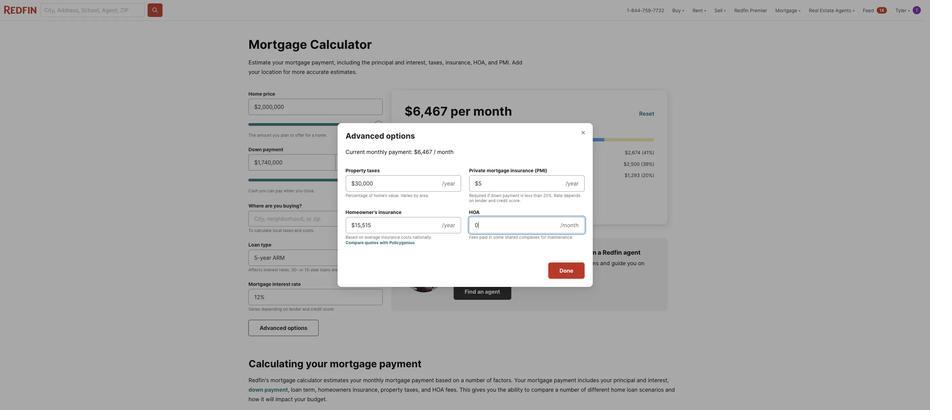 Task type: vqa. For each thing, say whether or not it's contained in the screenshot.
on inside Based on average insurance costs nationally. Compare quotes with Policygenius
yes



Task type: locate. For each thing, give the bounding box(es) containing it.
more
[[292, 69, 305, 75]]

number inside , loan term, homeowners insurance, property taxes, and hoa fees. this gives you the ability to compare a number of different home loan scenarios and how it will impact your budget.
[[560, 387, 580, 394]]

can left the pay
[[268, 188, 275, 194]]

0 horizontal spatial loan
[[291, 387, 302, 394]]

2 vertical spatial for
[[541, 235, 547, 240]]

$2,500 (39%)
[[624, 161, 655, 167]]

your up done
[[561, 260, 573, 267]]

your up different
[[601, 377, 613, 384]]

1 vertical spatial can
[[531, 260, 540, 267]]

0 horizontal spatial local
[[273, 228, 282, 233]]

on inside based on average insurance costs nationally. compare quotes with policygenius
[[359, 235, 364, 240]]

lender inside required if down payment is less than 20%. rate depends on lender and credit score.
[[476, 198, 488, 203]]

your down term,
[[295, 396, 306, 403]]

of left factors.
[[487, 377, 492, 384]]

you inside , loan term, homeowners insurance, property taxes, and hoa fees. this gives you the ability to compare a number of different home loan scenarios and how it will impact your budget.
[[487, 387, 497, 394]]

required if down payment is less than 20%. rate depends on lender and credit score.
[[470, 193, 581, 203]]

home.
[[316, 133, 328, 138]]

down up how
[[249, 387, 264, 394]]

1 vertical spatial interest
[[273, 282, 291, 287]]

close.
[[304, 188, 315, 194]]

varies
[[401, 193, 413, 198], [249, 307, 261, 312]]

for left 'more'
[[284, 69, 291, 75]]

the inside , loan term, homeowners insurance, property taxes, and hoa fees. this gives you the ability to compare a number of different home loan scenarios and how it will impact your budget.
[[498, 387, 507, 394]]

1 vertical spatial advanced options
[[260, 325, 308, 332]]

1 horizontal spatial taxes
[[367, 168, 380, 174]]

agent up guide
[[624, 249, 641, 256]]

1 vertical spatial the
[[505, 268, 513, 275]]

0 horizontal spatial for
[[284, 69, 291, 75]]

the down factors.
[[498, 387, 507, 394]]

1 horizontal spatial varies
[[401, 193, 413, 198]]

1 vertical spatial taxes
[[283, 228, 294, 233]]

score. inside required if down payment is less than 20%. rate depends on lender and credit score.
[[509, 198, 521, 203]]

0 vertical spatial advanced options
[[346, 131, 415, 141]]

you left want. at the bottom of page
[[531, 268, 540, 275]]

mortgage up estimates
[[330, 358, 377, 370]]

mortgage for mortgage calculator
[[249, 37, 307, 52]]

to right plan
[[290, 133, 294, 138]]

1 horizontal spatial redfin
[[735, 7, 749, 13]]

0 vertical spatial hoa
[[470, 210, 480, 215]]

a right compare
[[556, 387, 559, 394]]

loan type
[[249, 242, 272, 248]]

insurance up with
[[382, 235, 400, 240]]

varies depending on lender and credit score.
[[249, 307, 335, 312]]

0 vertical spatial varies
[[401, 193, 413, 198]]

payment inside required if down payment is less than 20%. rate depends on lender and credit score.
[[503, 193, 520, 198]]

taxes, inside estimate your mortgage payment, including the principal and interest, taxes, insurance, hoa, and pmi. add your location for more accurate estimates.
[[429, 59, 444, 66]]

taxes,
[[429, 59, 444, 66], [405, 387, 420, 394]]

where are you buying?
[[249, 203, 302, 209]]

1 horizontal spatial home
[[612, 387, 626, 394]]

you right when at the left top of page
[[296, 188, 303, 194]]

2 mortgage from the top
[[249, 282, 272, 287]]

private
[[470, 168, 486, 174]]

1 vertical spatial score.
[[323, 307, 335, 312]]

estimate
[[249, 59, 271, 66]]

0 horizontal spatial taxes,
[[405, 387, 420, 394]]

redfin left premier
[[735, 7, 749, 13]]

principal inside estimate your mortgage payment, including the principal and interest, taxes, insurance, hoa, and pmi. add your location for more accurate estimates.
[[372, 59, 394, 66]]

1 vertical spatial local
[[498, 260, 510, 267]]

redfin up guide
[[603, 249, 623, 256]]

lender up advanced options 'popup button'
[[289, 307, 301, 312]]

1 vertical spatial home
[[612, 387, 626, 394]]

hoa inside , loan term, homeowners insurance, property taxes, and hoa fees. this gives you the ability to compare a number of different home loan scenarios and how it will impact your budget.
[[433, 387, 444, 394]]

1 horizontal spatial interest,
[[648, 377, 670, 384]]

1 horizontal spatial insurance,
[[446, 59, 472, 66]]

month inside advanced options dialog
[[438, 149, 454, 156]]

0 horizontal spatial home
[[515, 268, 529, 275]]

monthly inside redfin's mortgage calculator estimates your monthly mortgage payment based on a number of factors. your mortgage payment includes your principal and interest, down payment
[[363, 377, 384, 384]]

1 vertical spatial are
[[332, 268, 338, 273]]

insurance, left the property at left
[[353, 387, 380, 394]]

complexes
[[520, 235, 540, 240]]

None text field
[[352, 180, 437, 188], [475, 180, 561, 188], [352, 221, 437, 230], [475, 221, 555, 230], [255, 293, 377, 302], [352, 180, 437, 188], [475, 180, 561, 188], [352, 221, 437, 230], [475, 221, 555, 230], [255, 293, 377, 302]]

advanced inside advanced options element
[[346, 131, 385, 141]]

1 horizontal spatial get
[[528, 249, 539, 256]]

agent inside 'button'
[[485, 289, 501, 295]]

varies left by
[[401, 193, 413, 198]]

/year for /year
[[443, 180, 456, 187]]

0 horizontal spatial insurance,
[[353, 387, 380, 394]]

on right guide
[[639, 260, 645, 267]]

month right /
[[438, 149, 454, 156]]

0 horizontal spatial get
[[416, 200, 426, 206]]

/year up depends
[[566, 180, 579, 187]]

down inside redfin's mortgage calculator estimates your monthly mortgage payment based on a number of factors. your mortgage payment includes your principal and interest, down payment
[[249, 387, 264, 394]]

loan
[[249, 242, 260, 248]]

0 horizontal spatial advanced
[[260, 325, 287, 332]]

affects interest rates. 30- or 15-year loans are standard.
[[249, 268, 357, 273]]

home down agents
[[515, 268, 529, 275]]

for for fees
[[541, 235, 547, 240]]

0 vertical spatial interest
[[264, 268, 278, 273]]

/year
[[443, 180, 456, 187], [566, 180, 579, 187], [443, 222, 456, 229]]

estimates.
[[331, 69, 357, 75]]

credit inside required if down payment is less than 20%. rate depends on lender and credit score.
[[497, 198, 508, 203]]

1 vertical spatial of
[[487, 377, 492, 384]]

1 horizontal spatial down
[[491, 193, 502, 198]]

to down the experienced
[[481, 268, 486, 275]]

2 vertical spatial of
[[581, 387, 587, 394]]

local inside our experienced local agents can answer your questions and guide you on strategies to afford the home you want.
[[498, 260, 510, 267]]

interest down the rates.
[[273, 282, 291, 287]]

1 vertical spatial number
[[560, 387, 580, 394]]

your up location
[[273, 59, 284, 66]]

varies left depending
[[249, 307, 261, 312]]

0 vertical spatial advanced
[[346, 131, 385, 141]]

see current rates
[[343, 282, 383, 287]]

when
[[284, 188, 295, 194]]

0 horizontal spatial can
[[268, 188, 275, 194]]

taxes left costs. at bottom
[[283, 228, 294, 233]]

the
[[362, 59, 370, 66], [505, 268, 513, 275], [498, 387, 507, 394]]

1 horizontal spatial loan
[[627, 387, 638, 394]]

number up gives at the bottom of page
[[466, 377, 485, 384]]

loan
[[291, 387, 302, 394], [627, 387, 638, 394]]

the right afford
[[505, 268, 513, 275]]

2 vertical spatial the
[[498, 387, 507, 394]]

calculating your mortgage payment
[[249, 358, 422, 370]]

number inside redfin's mortgage calculator estimates your monthly mortgage payment based on a number of factors. your mortgage payment includes your principal and interest, down payment
[[466, 377, 485, 384]]

price
[[263, 91, 275, 97]]

0 horizontal spatial advanced options
[[260, 325, 308, 332]]

different
[[588, 387, 610, 394]]

you right guide
[[628, 260, 637, 267]]

0 vertical spatial monthly
[[367, 149, 388, 156]]

insurance,
[[446, 59, 472, 66], [353, 387, 380, 394]]

0 horizontal spatial interest,
[[406, 59, 427, 66]]

you left buying?
[[274, 203, 282, 209]]

depends
[[564, 193, 581, 198]]

0 horizontal spatial agent
[[485, 289, 501, 295]]

down
[[249, 147, 262, 152]]

the right including
[[362, 59, 370, 66]]

ability
[[508, 387, 523, 394]]

year left loans on the left bottom of the page
[[311, 268, 319, 273]]

to left buy
[[481, 249, 488, 256]]

1 horizontal spatial hoa
[[470, 210, 480, 215]]

you right gives at the bottom of page
[[487, 387, 497, 394]]

5-year arm
[[255, 255, 285, 262]]

premier
[[751, 7, 768, 13]]

1 horizontal spatial advanced options
[[346, 131, 415, 141]]

1 vertical spatial lender
[[289, 307, 301, 312]]

to right ability
[[525, 387, 530, 394]]

for
[[284, 69, 291, 75], [306, 133, 311, 138], [541, 235, 547, 240]]

0 horizontal spatial taxes
[[283, 228, 294, 233]]

mortgage up estimate
[[249, 37, 307, 52]]

payment up the property at left
[[380, 358, 422, 370]]

1 horizontal spatial local
[[498, 260, 510, 267]]

for inside advanced options dialog
[[541, 235, 547, 240]]

0 vertical spatial interest,
[[406, 59, 427, 66]]

of down includes
[[581, 387, 587, 394]]

$6,467 inside advanced options dialog
[[414, 149, 433, 156]]

0 horizontal spatial number
[[466, 377, 485, 384]]

hoa down required
[[470, 210, 480, 215]]

estimate your mortgage payment, including the principal and interest, taxes, insurance, hoa, and pmi. add your location for more accurate estimates.
[[249, 59, 523, 75]]

1 horizontal spatial year
[[311, 268, 319, 273]]

payment left is
[[503, 193, 520, 198]]

0 vertical spatial taxes
[[367, 168, 380, 174]]

1 vertical spatial get
[[528, 249, 539, 256]]

mortgage interest rate
[[249, 282, 301, 287]]

30-
[[292, 268, 299, 273]]

monthly down advanced options element
[[367, 149, 388, 156]]

payment left includes
[[554, 377, 577, 384]]

0 vertical spatial redfin
[[735, 7, 749, 13]]

0 vertical spatial get
[[416, 200, 426, 206]]

of left "home's"
[[369, 193, 373, 198]]

down right if
[[491, 193, 502, 198]]

can inside our experienced local agents can answer your questions and guide you on strategies to afford the home you want.
[[531, 260, 540, 267]]

agent image
[[402, 249, 446, 293]]

1-
[[627, 7, 632, 13]]

mortgage right private
[[487, 168, 510, 174]]

0 vertical spatial local
[[273, 228, 282, 233]]

agents
[[512, 260, 529, 267]]

down inside required if down payment is less than 20%. rate depends on lender and credit score.
[[491, 193, 502, 198]]

0 vertical spatial insurance
[[511, 168, 534, 174]]

local for taxes
[[273, 228, 282, 233]]

City, Address, School, Agent, ZIP search field
[[40, 3, 145, 17]]

advanced options button
[[249, 320, 319, 337]]

year down type
[[260, 255, 271, 262]]

redfin inside button
[[735, 7, 749, 13]]

get
[[416, 200, 426, 206], [528, 249, 539, 256]]

1 vertical spatial hoa
[[433, 387, 444, 394]]

rates.
[[279, 268, 290, 273]]

1 horizontal spatial taxes,
[[429, 59, 444, 66]]

options inside dialog
[[386, 131, 415, 141]]

principal
[[372, 59, 394, 66], [614, 377, 636, 384]]

score.
[[509, 198, 521, 203], [323, 307, 335, 312]]

0 horizontal spatial lender
[[289, 307, 301, 312]]

0 horizontal spatial month
[[438, 149, 454, 156]]

property
[[346, 168, 366, 174]]

0 horizontal spatial year
[[260, 255, 271, 262]]

home inside our experienced local agents can answer your questions and guide you on strategies to afford the home you want.
[[515, 268, 529, 275]]

/year down the approved
[[443, 222, 456, 229]]

month right per
[[474, 104, 513, 119]]

City, neighborhood, or zip search field
[[249, 211, 383, 227]]

loan left scenarios
[[627, 387, 638, 394]]

to calculate local taxes and costs.
[[249, 228, 315, 233]]

a inside , loan term, homeowners insurance, property taxes, and hoa fees. this gives you the ability to compare a number of different home loan scenarios and how it will impact your budget.
[[556, 387, 559, 394]]

buy
[[489, 249, 500, 256]]

home price
[[249, 91, 275, 97]]

advanced options
[[346, 131, 415, 141], [260, 325, 308, 332]]

can right agents
[[531, 260, 540, 267]]

taxes right 'property'
[[367, 168, 380, 174]]

interest
[[264, 268, 278, 273], [273, 282, 291, 287]]

2 horizontal spatial for
[[541, 235, 547, 240]]

compare
[[346, 240, 364, 246]]

1 mortgage from the top
[[249, 37, 307, 52]]

advanced up current
[[346, 131, 385, 141]]

0 vertical spatial taxes,
[[429, 59, 444, 66]]

0 horizontal spatial options
[[288, 325, 308, 332]]

/year down insurance
[[443, 180, 456, 187]]

for inside estimate your mortgage payment, including the principal and interest, taxes, insurance, hoa, and pmi. add your location for more accurate estimates.
[[284, 69, 291, 75]]

homeowners' insurance
[[413, 173, 467, 178]]

are right where
[[265, 203, 273, 209]]

on left if
[[470, 198, 474, 203]]

mortgage inside advanced options dialog
[[487, 168, 510, 174]]

home right different
[[612, 387, 626, 394]]

0 horizontal spatial principal
[[372, 59, 394, 66]]

mortgage inside estimate your mortgage payment, including the principal and interest, taxes, insurance, hoa, and pmi. add your location for more accurate estimates.
[[285, 59, 310, 66]]

1 horizontal spatial agent
[[624, 249, 641, 256]]

amount
[[257, 133, 272, 138]]

get pre-approved
[[416, 200, 463, 206]]

/
[[434, 149, 436, 156]]

interest down 5-year arm
[[264, 268, 278, 273]]

for right offer on the top
[[306, 133, 311, 138]]

0 vertical spatial of
[[369, 193, 373, 198]]

options down varies depending on lender and credit score.
[[288, 325, 308, 332]]

value.
[[389, 193, 400, 198]]

insurance left (pmi)
[[511, 168, 534, 174]]

advanced options down varies depending on lender and credit score.
[[260, 325, 308, 332]]

0 vertical spatial for
[[284, 69, 291, 75]]

payment down the amount at the left of the page
[[263, 147, 284, 152]]

on up compare
[[359, 235, 364, 240]]

costs.
[[303, 228, 315, 233]]

local right calculate
[[273, 228, 282, 233]]

1 horizontal spatial lender
[[476, 198, 488, 203]]

varies inside advanced options dialog
[[401, 193, 413, 198]]

1 vertical spatial options
[[288, 325, 308, 332]]

a up this
[[461, 377, 464, 384]]

your up 'calculator'
[[306, 358, 328, 370]]

$2,674 (41%)
[[625, 150, 655, 156]]

redfin's
[[249, 377, 269, 384]]

0 vertical spatial the
[[362, 59, 370, 66]]

monthly up the property at left
[[363, 377, 384, 384]]

mortgage up 'more'
[[285, 59, 310, 66]]

experienced
[[465, 260, 497, 267]]

1 vertical spatial mortgage
[[249, 282, 272, 287]]

0 vertical spatial score.
[[509, 198, 521, 203]]

1 vertical spatial taxes,
[[405, 387, 420, 394]]

you left plan
[[273, 133, 280, 138]]

1 vertical spatial month
[[438, 149, 454, 156]]

1 horizontal spatial number
[[560, 387, 580, 394]]

$6,467
[[405, 104, 448, 119], [414, 149, 433, 156]]

0 vertical spatial home
[[515, 268, 529, 275]]

costs
[[401, 235, 412, 240]]

1 horizontal spatial advanced
[[346, 131, 385, 141]]

advanced
[[346, 131, 385, 141], [260, 325, 287, 332]]

and inside our experienced local agents can answer your questions and guide you on strategies to afford the home you want.
[[601, 260, 610, 267]]

rate
[[554, 193, 563, 198]]

are right loans on the left bottom of the page
[[332, 268, 338, 273]]

loan right ,
[[291, 387, 302, 394]]

lender left if
[[476, 198, 488, 203]]

on up fees.
[[453, 377, 460, 384]]

hoa
[[470, 210, 480, 215], [433, 387, 444, 394]]

mortgage down affects on the left bottom
[[249, 282, 272, 287]]

are
[[265, 203, 273, 209], [332, 268, 338, 273]]

based on average insurance costs nationally. compare quotes with policygenius
[[346, 235, 432, 246]]

1 horizontal spatial options
[[386, 131, 415, 141]]

advanced options up current monthly payment: $6,467 / month
[[346, 131, 415, 141]]

local up afford
[[498, 260, 510, 267]]

calculate
[[255, 228, 272, 233]]

0 horizontal spatial down
[[249, 387, 264, 394]]

15-
[[305, 268, 311, 273]]

principal and interest link
[[413, 150, 461, 156]]

property
[[381, 387, 403, 394]]

0 vertical spatial down
[[491, 193, 502, 198]]

0 vertical spatial number
[[466, 377, 485, 384]]

by
[[414, 193, 419, 198]]

advanced down depending
[[260, 325, 287, 332]]

1 horizontal spatial credit
[[497, 198, 508, 203]]

2 loan from the left
[[627, 387, 638, 394]]

agent right an
[[485, 289, 501, 295]]

1 vertical spatial interest,
[[648, 377, 670, 384]]

insurance down percentage of home's value. varies by area.
[[379, 210, 402, 215]]

options up 'payment:'
[[386, 131, 415, 141]]

0 vertical spatial month
[[474, 104, 513, 119]]

get down complexes
[[528, 249, 539, 256]]

advanced options element
[[346, 123, 423, 141]]

0 horizontal spatial are
[[265, 203, 273, 209]]

0 horizontal spatial credit
[[311, 307, 322, 312]]

hoa down based
[[433, 387, 444, 394]]

number down includes
[[560, 387, 580, 394]]

on
[[470, 198, 474, 203], [359, 235, 364, 240], [639, 260, 645, 267], [283, 307, 288, 312], [453, 377, 460, 384]]

0 vertical spatial lender
[[476, 198, 488, 203]]

mortgage calculator
[[249, 37, 372, 52]]

average
[[365, 235, 380, 240]]

Home Price Slider range field
[[249, 121, 383, 129]]

insurance, left hoa,
[[446, 59, 472, 66]]

None text field
[[255, 103, 377, 111], [255, 159, 330, 167], [255, 103, 377, 111], [255, 159, 330, 167]]

0 vertical spatial insurance,
[[446, 59, 472, 66]]

down payment
[[249, 147, 284, 152]]

home's
[[374, 193, 388, 198]]

get down area.
[[416, 200, 426, 206]]

1 vertical spatial $6,467
[[414, 149, 433, 156]]



Task type: describe. For each thing, give the bounding box(es) containing it.
pre-
[[427, 200, 438, 206]]

rates
[[371, 282, 383, 287]]

percentage of home's value. varies by area.
[[346, 193, 430, 198]]

on right depending
[[283, 307, 288, 312]]

pmi.
[[500, 59, 511, 66]]

0 vertical spatial can
[[268, 188, 275, 194]]

your right estimates
[[351, 377, 362, 384]]

$1,293 (20%)
[[625, 173, 655, 178]]

0 vertical spatial are
[[265, 203, 273, 209]]

advanced options dialog
[[338, 123, 593, 287]]

payment:
[[389, 149, 413, 156]]

some
[[494, 235, 504, 240]]

required
[[470, 193, 487, 198]]

insurance, inside , loan term, homeowners insurance, property taxes, and hoa fees. this gives you the ability to compare a number of different home loan scenarios and how it will impact your budget.
[[353, 387, 380, 394]]

our experienced local agents can answer your questions and guide you on strategies to afford the home you want.
[[454, 260, 645, 275]]

reset button
[[640, 110, 655, 118]]

submit search image
[[152, 7, 159, 14]]

payment up the "will"
[[265, 387, 288, 394]]

0 horizontal spatial redfin
[[603, 249, 623, 256]]

Down Payment Slider range field
[[249, 176, 383, 184]]

based
[[436, 377, 452, 384]]

a right from
[[598, 249, 602, 256]]

percentage
[[346, 193, 368, 198]]

759-
[[643, 7, 654, 13]]

(pmi)
[[535, 168, 548, 174]]

1 vertical spatial insurance
[[379, 210, 402, 215]]

in
[[489, 235, 493, 240]]

a left home.
[[312, 133, 314, 138]]

your
[[515, 377, 526, 384]]

your inside , loan term, homeowners insurance, property taxes, and hoa fees. this gives you the ability to compare a number of different home loan scenarios and how it will impact your budget.
[[295, 396, 306, 403]]

advanced inside advanced options 'popup button'
[[260, 325, 287, 332]]

1 horizontal spatial month
[[474, 104, 513, 119]]

plan
[[281, 133, 289, 138]]

policygenius
[[390, 240, 415, 246]]

afford
[[488, 268, 503, 275]]

find an agent button
[[454, 284, 512, 300]]

/year for /month
[[443, 222, 456, 229]]

the inside our experienced local agents can answer your questions and guide you on strategies to afford the home you want.
[[505, 268, 513, 275]]

how
[[249, 396, 260, 403]]

homeowners
[[318, 387, 352, 394]]

area.
[[420, 193, 430, 198]]

interest for mortgage
[[273, 282, 291, 287]]

taxes inside advanced options dialog
[[367, 168, 380, 174]]

redfin premier
[[735, 7, 768, 13]]

advanced options inside dialog
[[346, 131, 415, 141]]

20%.
[[544, 193, 553, 198]]

want.
[[541, 268, 556, 275]]

user photo image
[[914, 6, 922, 14]]

paid
[[480, 235, 488, 240]]

of inside redfin's mortgage calculator estimates your monthly mortgage payment based on a number of factors. your mortgage payment includes your principal and interest, down payment
[[487, 377, 492, 384]]

less
[[525, 193, 533, 198]]

0 horizontal spatial varies
[[249, 307, 261, 312]]

payment left based
[[412, 377, 434, 384]]

is
[[521, 193, 524, 198]]

done button
[[549, 263, 585, 279]]

advanced options inside 'popup button'
[[260, 325, 308, 332]]

$1,293
[[625, 173, 640, 178]]

with
[[380, 240, 389, 246]]

$2,500
[[624, 161, 640, 167]]

interest for affects
[[264, 268, 278, 273]]

$6,467 per month
[[405, 104, 513, 119]]

where
[[249, 203, 264, 209]]

an
[[478, 289, 484, 295]]

feed
[[864, 7, 875, 13]]

844-
[[632, 7, 643, 13]]

current
[[353, 282, 370, 287]]

(39%)
[[642, 161, 655, 167]]

1 horizontal spatial are
[[332, 268, 338, 273]]

buying?
[[283, 203, 302, 209]]

mortgage for mortgage interest rate
[[249, 282, 272, 287]]

per
[[451, 104, 471, 119]]

mortgage up compare
[[528, 377, 553, 384]]

see current rates link
[[343, 281, 383, 288]]

$2,674
[[625, 150, 641, 156]]

term,
[[304, 387, 317, 394]]

standard.
[[339, 268, 357, 273]]

0 vertical spatial $6,467
[[405, 104, 448, 119]]

a inside redfin's mortgage calculator estimates your monthly mortgage payment based on a number of factors. your mortgage payment includes your principal and interest, down payment
[[461, 377, 464, 384]]

hoa inside advanced options dialog
[[470, 210, 480, 215]]

insurance, inside estimate your mortgage payment, including the principal and interest, taxes, insurance, hoa, and pmi. add your location for more accurate estimates.
[[446, 59, 472, 66]]

, loan term, homeowners insurance, property taxes, and hoa fees. this gives you the ability to compare a number of different home loan scenarios and how it will impact your budget.
[[249, 387, 676, 403]]

accurate
[[307, 69, 329, 75]]

on inside required if down payment is less than 20%. rate depends on lender and credit score.
[[470, 198, 474, 203]]

home inside , loan term, homeowners insurance, property taxes, and hoa fees. this gives you the ability to compare a number of different home loan scenarios and how it will impact your budget.
[[612, 387, 626, 394]]

nationally.
[[413, 235, 432, 240]]

or
[[300, 268, 304, 273]]

your inside our experienced local agents can answer your questions and guide you on strategies to afford the home you want.
[[561, 260, 573, 267]]

advice
[[561, 249, 581, 256]]

you right cash
[[260, 188, 267, 194]]

taxes, inside , loan term, homeowners insurance, property taxes, and hoa fees. this gives you the ability to compare a number of different home loan scenarios and how it will impact your budget.
[[405, 387, 420, 394]]

a right buy
[[502, 249, 505, 256]]

answer
[[541, 260, 560, 267]]

compare
[[532, 387, 554, 394]]

on inside our experienced local agents can answer your questions and guide you on strategies to afford the home you want.
[[639, 260, 645, 267]]

compare quotes with policygenius link
[[346, 240, 415, 246]]

the inside estimate your mortgage payment, including the principal and interest, taxes, insurance, hoa, and pmi. add your location for more accurate estimates.
[[362, 59, 370, 66]]

insurance
[[445, 173, 467, 178]]

reset
[[640, 110, 655, 117]]

homeowners' insurance link
[[413, 173, 467, 178]]

of inside advanced options dialog
[[369, 193, 373, 198]]

to inside , loan term, homeowners insurance, property taxes, and hoa fees. this gives you the ability to compare a number of different home loan scenarios and how it will impact your budget.
[[525, 387, 530, 394]]

options inside 'popup button'
[[288, 325, 308, 332]]

private mortgage insurance (pmi)
[[470, 168, 548, 174]]

and inside redfin's mortgage calculator estimates your monthly mortgage payment based on a number of factors. your mortgage payment includes your principal and interest, down payment
[[637, 377, 647, 384]]

insurance inside based on average insurance costs nationally. compare quotes with policygenius
[[382, 235, 400, 240]]

payment,
[[312, 59, 336, 66]]

find
[[465, 289, 477, 295]]

strategies
[[454, 268, 480, 275]]

including
[[337, 59, 360, 66]]

your down estimate
[[249, 69, 260, 75]]

local for agents
[[498, 260, 510, 267]]

affects
[[249, 268, 263, 273]]

of inside , loan term, homeowners insurance, property taxes, and hoa fees. this gives you the ability to compare a number of different home loan scenarios and how it will impact your budget.
[[581, 387, 587, 394]]

gives
[[472, 387, 486, 394]]

redfin's mortgage calculator estimates your monthly mortgage payment based on a number of factors. your mortgage payment includes your principal and interest, down payment
[[249, 377, 670, 394]]

cash
[[249, 188, 259, 194]]

will
[[266, 396, 274, 403]]

scenarios
[[640, 387, 664, 394]]

mortgage up ,
[[271, 377, 296, 384]]

1 loan from the left
[[291, 387, 302, 394]]

shared
[[505, 235, 519, 240]]

fees.
[[446, 387, 458, 394]]

mortgage up the property at left
[[386, 377, 411, 384]]

/month
[[561, 222, 579, 229]]

get inside button
[[416, 200, 426, 206]]

to inside our experienced local agents can answer your questions and guide you on strategies to afford the home you want.
[[481, 268, 486, 275]]

planning to buy a home? get expert advice from a redfin agent
[[454, 249, 641, 256]]

homeowner's
[[346, 210, 378, 215]]

interest, inside estimate your mortgage payment, including the principal and interest, taxes, insurance, hoa, and pmi. add your location for more accurate estimates.
[[406, 59, 427, 66]]

cash you can pay when you close.
[[249, 188, 315, 194]]

1 vertical spatial year
[[311, 268, 319, 273]]

from
[[583, 249, 597, 256]]

type
[[261, 242, 272, 248]]

1 vertical spatial credit
[[311, 307, 322, 312]]

see
[[343, 282, 352, 287]]

monthly inside advanced options dialog
[[367, 149, 388, 156]]

0 vertical spatial year
[[260, 255, 271, 262]]

and inside required if down payment is less than 20%. rate depends on lender and credit score.
[[489, 198, 496, 203]]

down payment link
[[249, 387, 288, 394]]

for for the
[[306, 133, 311, 138]]

offer
[[295, 133, 305, 138]]

calculating
[[249, 358, 304, 370]]

(20%)
[[642, 173, 655, 178]]

0 vertical spatial agent
[[624, 249, 641, 256]]

principal inside redfin's mortgage calculator estimates your monthly mortgage payment based on a number of factors. your mortgage payment includes your principal and interest, down payment
[[614, 377, 636, 384]]

pay
[[276, 188, 283, 194]]

0 horizontal spatial score.
[[323, 307, 335, 312]]

guide
[[612, 260, 626, 267]]

planning
[[454, 249, 480, 256]]

on inside redfin's mortgage calculator estimates your monthly mortgage payment based on a number of factors. your mortgage payment includes your principal and interest, down payment
[[453, 377, 460, 384]]

1-844-759-7732
[[627, 7, 665, 13]]

estimates
[[324, 377, 349, 384]]

interest, inside redfin's mortgage calculator estimates your monthly mortgage payment based on a number of factors. your mortgage payment includes your principal and interest, down payment
[[648, 377, 670, 384]]



